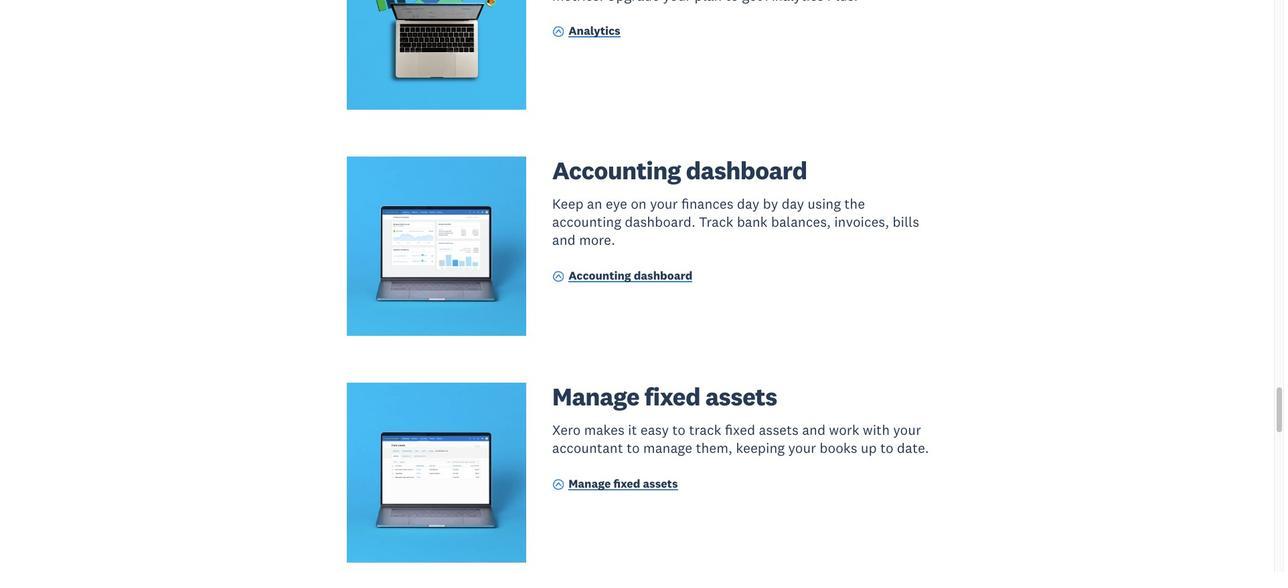 Task type: vqa. For each thing, say whether or not it's contained in the screenshot.
the topmost AND
yes



Task type: describe. For each thing, give the bounding box(es) containing it.
accounting dashboard inside button
[[569, 269, 693, 283]]

fixed inside manage fixed assets button
[[613, 477, 640, 492]]

manage fixed assets inside button
[[569, 477, 678, 492]]

accounting
[[552, 213, 621, 231]]

dashboard inside button
[[634, 269, 693, 283]]

1 horizontal spatial fixed
[[644, 381, 700, 413]]

bank
[[737, 213, 768, 231]]

more.
[[579, 231, 615, 249]]

manage
[[643, 440, 692, 458]]

bills
[[893, 213, 919, 231]]

analytics button
[[552, 23, 621, 42]]

assets inside manage fixed assets button
[[643, 477, 678, 492]]

finances
[[681, 195, 734, 213]]

by
[[763, 195, 778, 213]]

manage inside button
[[569, 477, 611, 492]]

keeping
[[736, 440, 785, 458]]

1 horizontal spatial to
[[672, 421, 686, 439]]

2 day from the left
[[782, 195, 804, 213]]

up
[[861, 440, 877, 458]]

it
[[628, 421, 637, 439]]

them,
[[696, 440, 732, 458]]

with
[[863, 421, 890, 439]]

using
[[808, 195, 841, 213]]

on
[[631, 195, 647, 213]]

date.
[[897, 440, 929, 458]]

easy
[[641, 421, 669, 439]]

keep
[[552, 195, 584, 213]]

1 horizontal spatial your
[[788, 440, 816, 458]]



Task type: locate. For each thing, give the bounding box(es) containing it.
an
[[587, 195, 602, 213]]

xero
[[552, 421, 581, 439]]

0 vertical spatial accounting
[[552, 155, 681, 186]]

fixed up the keeping
[[725, 421, 755, 439]]

books
[[820, 440, 857, 458]]

2 vertical spatial assets
[[643, 477, 678, 492]]

0 vertical spatial assets
[[705, 381, 777, 413]]

0 vertical spatial fixed
[[644, 381, 700, 413]]

0 vertical spatial and
[[552, 231, 576, 249]]

0 horizontal spatial fixed
[[613, 477, 640, 492]]

and inside 'keep an eye on your finances day by day using the accounting dashboard. track bank balances, invoices, bills and more.'
[[552, 231, 576, 249]]

0 horizontal spatial day
[[737, 195, 760, 213]]

your up date.
[[893, 421, 921, 439]]

0 vertical spatial dashboard
[[686, 155, 807, 186]]

to up manage
[[672, 421, 686, 439]]

makes
[[584, 421, 625, 439]]

accountant
[[552, 440, 623, 458]]

0 vertical spatial accounting dashboard
[[552, 155, 807, 186]]

manage fixed assets button
[[552, 477, 678, 495]]

1 vertical spatial dashboard
[[634, 269, 693, 283]]

fixed down accountant
[[613, 477, 640, 492]]

0 horizontal spatial your
[[650, 195, 678, 213]]

manage down accountant
[[569, 477, 611, 492]]

dashboard down dashboard.
[[634, 269, 693, 283]]

accounting dashboard
[[552, 155, 807, 186], [569, 269, 693, 283]]

your
[[650, 195, 678, 213], [893, 421, 921, 439], [788, 440, 816, 458]]

1 vertical spatial manage
[[569, 477, 611, 492]]

your up dashboard.
[[650, 195, 678, 213]]

2 horizontal spatial your
[[893, 421, 921, 439]]

manage
[[552, 381, 639, 413], [569, 477, 611, 492]]

assets up xero makes it easy to track fixed assets and work with your accountant  to manage them, keeping your books up to date.
[[705, 381, 777, 413]]

accounting dashboard button
[[552, 268, 693, 286]]

to down it
[[627, 440, 640, 458]]

fixed inside xero makes it easy to track fixed assets and work with your accountant  to manage them, keeping your books up to date.
[[725, 421, 755, 439]]

keep an eye on your finances day by day using the accounting dashboard. track bank balances, invoices, bills and more.
[[552, 195, 919, 249]]

invoices,
[[834, 213, 889, 231]]

accounting down more.
[[569, 269, 631, 283]]

dashboard up 'by'
[[686, 155, 807, 186]]

analytics
[[569, 24, 621, 38]]

1 vertical spatial accounting
[[569, 269, 631, 283]]

1 day from the left
[[737, 195, 760, 213]]

1 vertical spatial accounting dashboard
[[569, 269, 693, 283]]

eye
[[606, 195, 627, 213]]

fixed
[[644, 381, 700, 413], [725, 421, 755, 439], [613, 477, 640, 492]]

2 horizontal spatial to
[[880, 440, 894, 458]]

fixed up easy
[[644, 381, 700, 413]]

1 vertical spatial manage fixed assets
[[569, 477, 678, 492]]

manage fixed assets up easy
[[552, 381, 777, 413]]

track
[[689, 421, 721, 439]]

accounting up eye
[[552, 155, 681, 186]]

and
[[552, 231, 576, 249], [802, 421, 826, 439]]

your left books
[[788, 440, 816, 458]]

1 vertical spatial and
[[802, 421, 826, 439]]

accounting dashboard up finances
[[552, 155, 807, 186]]

track
[[699, 213, 733, 231]]

0 vertical spatial manage fixed assets
[[552, 381, 777, 413]]

2 horizontal spatial fixed
[[725, 421, 755, 439]]

1 vertical spatial fixed
[[725, 421, 755, 439]]

dashboard
[[686, 155, 807, 186], [634, 269, 693, 283]]

day up bank
[[737, 195, 760, 213]]

accounting inside "accounting dashboard" button
[[569, 269, 631, 283]]

manage up makes
[[552, 381, 639, 413]]

day up 'balances,'
[[782, 195, 804, 213]]

balances,
[[771, 213, 831, 231]]

assets up the keeping
[[759, 421, 799, 439]]

assets down manage
[[643, 477, 678, 492]]

1 horizontal spatial day
[[782, 195, 804, 213]]

accounting dashboard down more.
[[569, 269, 693, 283]]

manage fixed assets
[[552, 381, 777, 413], [569, 477, 678, 492]]

manage fixed assets down accountant
[[569, 477, 678, 492]]

and down accounting
[[552, 231, 576, 249]]

xero makes it easy to track fixed assets and work with your accountant  to manage them, keeping your books up to date.
[[552, 421, 929, 458]]

the
[[845, 195, 865, 213]]

to right up
[[880, 440, 894, 458]]

to
[[672, 421, 686, 439], [627, 440, 640, 458], [880, 440, 894, 458]]

your inside 'keep an eye on your finances day by day using the accounting dashboard. track bank balances, invoices, bills and more.'
[[650, 195, 678, 213]]

1 vertical spatial assets
[[759, 421, 799, 439]]

assets inside xero makes it easy to track fixed assets and work with your accountant  to manage them, keeping your books up to date.
[[759, 421, 799, 439]]

1 horizontal spatial and
[[802, 421, 826, 439]]

0 vertical spatial manage
[[552, 381, 639, 413]]

work
[[829, 421, 859, 439]]

0 horizontal spatial to
[[627, 440, 640, 458]]

assets
[[705, 381, 777, 413], [759, 421, 799, 439], [643, 477, 678, 492]]

and inside xero makes it easy to track fixed assets and work with your accountant  to manage them, keeping your books up to date.
[[802, 421, 826, 439]]

2 vertical spatial fixed
[[613, 477, 640, 492]]

and left "work"
[[802, 421, 826, 439]]

0 horizontal spatial and
[[552, 231, 576, 249]]

accounting
[[552, 155, 681, 186], [569, 269, 631, 283]]

day
[[737, 195, 760, 213], [782, 195, 804, 213]]

dashboard.
[[625, 213, 696, 231]]



